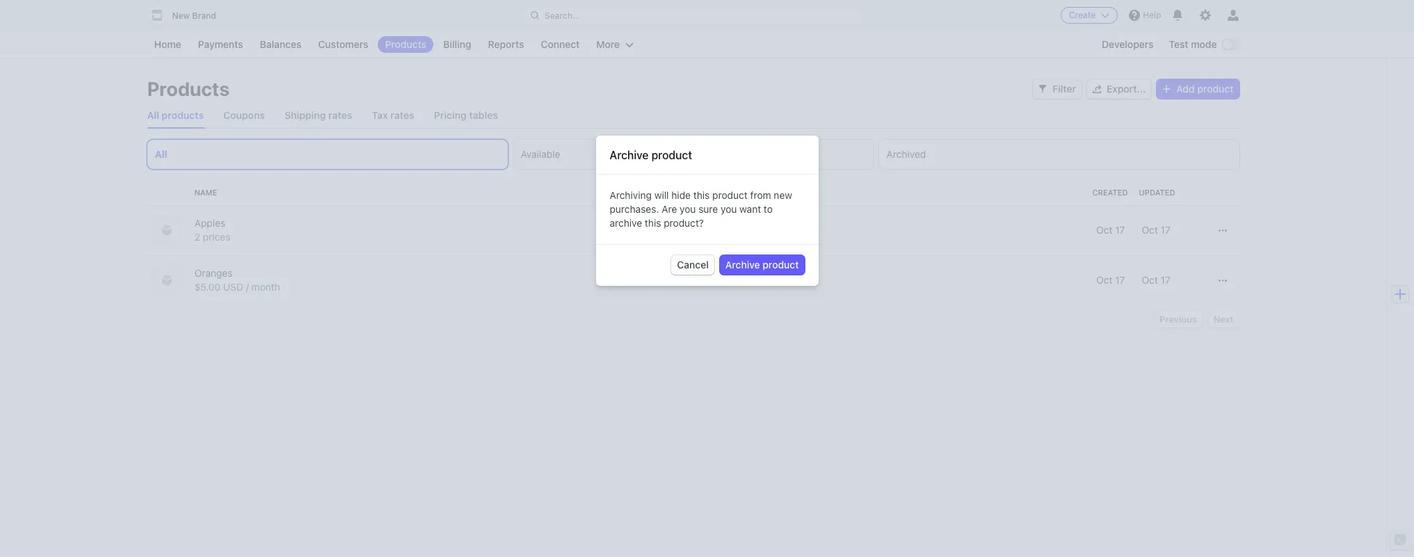 Task type: vqa. For each thing, say whether or not it's contained in the screenshot.
CORE NAVIGATION LINKS Element
no



Task type: describe. For each thing, give the bounding box(es) containing it.
add
[[1177, 83, 1195, 95]]

developers
[[1102, 38, 1154, 50]]

available button
[[513, 140, 874, 169]]

archiving will hide this product from new purchases. are you sure you want to archive this product?
[[610, 189, 793, 229]]

tables
[[469, 109, 498, 121]]

developers link
[[1095, 36, 1161, 53]]

hide
[[672, 189, 691, 201]]

add product link
[[1158, 79, 1240, 99]]

product?
[[664, 217, 704, 229]]

test
[[1170, 38, 1189, 50]]

balances link
[[253, 36, 309, 53]]

archived
[[887, 148, 927, 160]]

all for all products
[[147, 109, 159, 121]]

new brand
[[172, 10, 216, 21]]

cancel
[[677, 259, 709, 271]]

coupons
[[223, 109, 265, 121]]

payments
[[198, 38, 243, 50]]

customers
[[318, 38, 368, 50]]

pricing
[[434, 109, 467, 121]]

0 vertical spatial archive product
[[610, 149, 693, 161]]

products link
[[378, 36, 434, 53]]

connect link
[[534, 36, 587, 53]]

apples
[[195, 217, 225, 229]]

name
[[195, 188, 217, 197]]

1 vertical spatial products
[[147, 77, 230, 100]]

created
[[1093, 188, 1128, 197]]

home link
[[147, 36, 188, 53]]

apples 2 prices
[[195, 217, 230, 243]]

pricing tables link
[[434, 103, 498, 128]]

prices
[[203, 231, 230, 243]]

svg image for filter
[[1039, 85, 1048, 93]]

0 horizontal spatial this
[[645, 217, 661, 229]]

product up "hide"
[[652, 149, 693, 161]]

payments link
[[191, 36, 250, 53]]

all for all
[[155, 148, 167, 160]]

archive inside button
[[726, 259, 760, 271]]

2 you from the left
[[721, 203, 737, 215]]

create
[[1069, 10, 1096, 20]]

0 vertical spatial archive
[[610, 149, 649, 161]]

archive product inside button
[[726, 259, 799, 271]]

all products link
[[147, 103, 204, 128]]

new
[[172, 10, 190, 21]]

shipping
[[285, 109, 326, 121]]

export...
[[1107, 83, 1146, 95]]

archived button
[[879, 140, 1240, 169]]



Task type: locate. For each thing, give the bounding box(es) containing it.
rates for shipping rates
[[328, 109, 352, 121]]

products
[[162, 109, 204, 121]]

1 horizontal spatial archive product
[[726, 259, 799, 271]]

svg image for oranges $5.00 usd / month
[[1219, 277, 1227, 285]]

0 horizontal spatial archive
[[610, 149, 649, 161]]

2 tab list from the top
[[147, 140, 1240, 169]]

0 vertical spatial tab list
[[147, 103, 1240, 129]]

0 vertical spatial products
[[385, 38, 427, 50]]

0 vertical spatial this
[[694, 189, 710, 201]]

products left billing
[[385, 38, 427, 50]]

previous button
[[1155, 311, 1203, 328]]

new brand button
[[147, 6, 230, 25]]

tax rates link
[[372, 103, 415, 128]]

tab list containing all products
[[147, 103, 1240, 129]]

shipping rates link
[[285, 103, 352, 128]]

you
[[680, 203, 696, 215], [721, 203, 737, 215]]

svg image inside export... popup button
[[1093, 85, 1102, 93]]

all
[[147, 109, 159, 121], [155, 148, 167, 160]]

1 rates from the left
[[328, 109, 352, 121]]

updated
[[1140, 188, 1176, 197]]

1 vertical spatial archive
[[726, 259, 760, 271]]

rates right tax
[[391, 109, 415, 121]]

brand
[[192, 10, 216, 21]]

oct 17
[[1097, 224, 1126, 236], [1142, 224, 1171, 236], [1097, 274, 1126, 286], [1142, 274, 1171, 286]]

tab list up "hide"
[[147, 140, 1240, 169]]

archive
[[610, 217, 642, 229]]

oct 17 link
[[758, 218, 1131, 243], [1137, 218, 1201, 243], [758, 268, 1131, 293], [1137, 268, 1201, 293]]

product inside archiving will hide this product from new purchases. are you sure you want to archive this product?
[[713, 189, 748, 201]]

svg image for apples 2 prices
[[1219, 226, 1227, 235]]

rates right shipping
[[328, 109, 352, 121]]

oct
[[1097, 224, 1113, 236], [1142, 224, 1159, 236], [1097, 274, 1113, 286], [1142, 274, 1159, 286]]

oranges
[[195, 267, 233, 279]]

customers link
[[311, 36, 375, 53]]

1 horizontal spatial products
[[385, 38, 427, 50]]

archive product up will
[[610, 149, 693, 161]]

billing link
[[437, 36, 478, 53]]

1 horizontal spatial svg image
[[1163, 85, 1171, 93]]

archive
[[610, 149, 649, 161], [726, 259, 760, 271]]

rates for tax rates
[[391, 109, 415, 121]]

purchases.
[[610, 203, 659, 215]]

next button
[[1209, 311, 1240, 328]]

svg image
[[1093, 85, 1102, 93], [1219, 226, 1227, 235], [1219, 277, 1227, 285]]

2 vertical spatial svg image
[[1219, 277, 1227, 285]]

archive right cancel
[[726, 259, 760, 271]]

0 horizontal spatial svg image
[[1039, 85, 1048, 93]]

filter
[[1053, 83, 1077, 95]]

cancel button
[[672, 255, 715, 275]]

2 rates from the left
[[391, 109, 415, 121]]

2
[[195, 231, 200, 243]]

pricing tables
[[434, 109, 498, 121]]

1 vertical spatial this
[[645, 217, 661, 229]]

all inside button
[[155, 148, 167, 160]]

archive product
[[610, 149, 693, 161], [726, 259, 799, 271]]

1 horizontal spatial archive
[[726, 259, 760, 271]]

balances
[[260, 38, 302, 50]]

1 tab list from the top
[[147, 103, 1240, 129]]

want
[[740, 203, 761, 215]]

all products
[[147, 109, 204, 121]]

new
[[774, 189, 793, 201]]

0 horizontal spatial you
[[680, 203, 696, 215]]

product
[[1198, 83, 1234, 95], [652, 149, 693, 161], [713, 189, 748, 201], [763, 259, 799, 271]]

tax
[[372, 109, 388, 121]]

reports link
[[481, 36, 531, 53]]

svg image inside filter 'popup button'
[[1039, 85, 1048, 93]]

from
[[751, 189, 772, 201]]

products
[[385, 38, 427, 50], [147, 77, 230, 100]]

filter button
[[1034, 79, 1082, 99]]

you up product?
[[680, 203, 696, 215]]

create button
[[1061, 7, 1119, 24]]

available
[[521, 148, 561, 160]]

export... button
[[1088, 79, 1152, 99]]

shipping rates
[[285, 109, 352, 121]]

test mode
[[1170, 38, 1218, 50]]

mode
[[1192, 38, 1218, 50]]

archive product down to
[[726, 259, 799, 271]]

previous
[[1160, 314, 1198, 325]]

1 svg image from the left
[[1039, 85, 1048, 93]]

svg image left add
[[1163, 85, 1171, 93]]

2 svg image from the left
[[1163, 85, 1171, 93]]

0 horizontal spatial products
[[147, 77, 230, 100]]

will
[[655, 189, 669, 201]]

are
[[662, 203, 677, 215]]

all button
[[147, 140, 508, 169]]

add product
[[1177, 83, 1234, 95]]

this
[[694, 189, 710, 201], [645, 217, 661, 229]]

svg image for add product
[[1163, 85, 1171, 93]]

oranges $5.00 usd / month
[[195, 267, 280, 293]]

next
[[1214, 314, 1234, 325]]

svg image inside add product link
[[1163, 85, 1171, 93]]

billing
[[443, 38, 472, 50]]

to
[[764, 203, 773, 215]]

product down to
[[763, 259, 799, 271]]

svg image left filter
[[1039, 85, 1048, 93]]

1 horizontal spatial you
[[721, 203, 737, 215]]

1 vertical spatial tab list
[[147, 140, 1240, 169]]

1 vertical spatial svg image
[[1219, 226, 1227, 235]]

coupons link
[[223, 103, 265, 128]]

connect
[[541, 38, 580, 50]]

search…
[[545, 10, 580, 21]]

all left products
[[147, 109, 159, 121]]

0 vertical spatial svg image
[[1093, 85, 1102, 93]]

this up sure
[[694, 189, 710, 201]]

/
[[246, 281, 249, 293]]

1 horizontal spatial rates
[[391, 109, 415, 121]]

home
[[154, 38, 181, 50]]

1 you from the left
[[680, 203, 696, 215]]

tab list containing all
[[147, 140, 1240, 169]]

tax rates
[[372, 109, 415, 121]]

svg image
[[1039, 85, 1048, 93], [1163, 85, 1171, 93]]

archive up archiving
[[610, 149, 649, 161]]

you right sure
[[721, 203, 737, 215]]

0 horizontal spatial archive product
[[610, 149, 693, 161]]

0 horizontal spatial rates
[[328, 109, 352, 121]]

archiving
[[610, 189, 652, 201]]

products up products
[[147, 77, 230, 100]]

$5.00
[[195, 281, 221, 293]]

month
[[252, 281, 280, 293]]

reports
[[488, 38, 524, 50]]

1 vertical spatial archive product
[[726, 259, 799, 271]]

all down all products link
[[155, 148, 167, 160]]

product up want
[[713, 189, 748, 201]]

more button
[[590, 36, 641, 53]]

usd
[[223, 281, 243, 293]]

1 vertical spatial all
[[155, 148, 167, 160]]

more
[[597, 38, 620, 50]]

0 vertical spatial all
[[147, 109, 159, 121]]

Search… search field
[[523, 7, 864, 24]]

this down the purchases.
[[645, 217, 661, 229]]

product inside button
[[763, 259, 799, 271]]

sure
[[699, 203, 718, 215]]

1 horizontal spatial this
[[694, 189, 710, 201]]

tab list
[[147, 103, 1240, 129], [147, 140, 1240, 169]]

rates
[[328, 109, 352, 121], [391, 109, 415, 121]]

product right add
[[1198, 83, 1234, 95]]

tab list up available button on the top
[[147, 103, 1240, 129]]

archive product button
[[720, 255, 805, 275]]

17
[[1116, 224, 1126, 236], [1161, 224, 1171, 236], [1116, 274, 1126, 286], [1161, 274, 1171, 286]]



